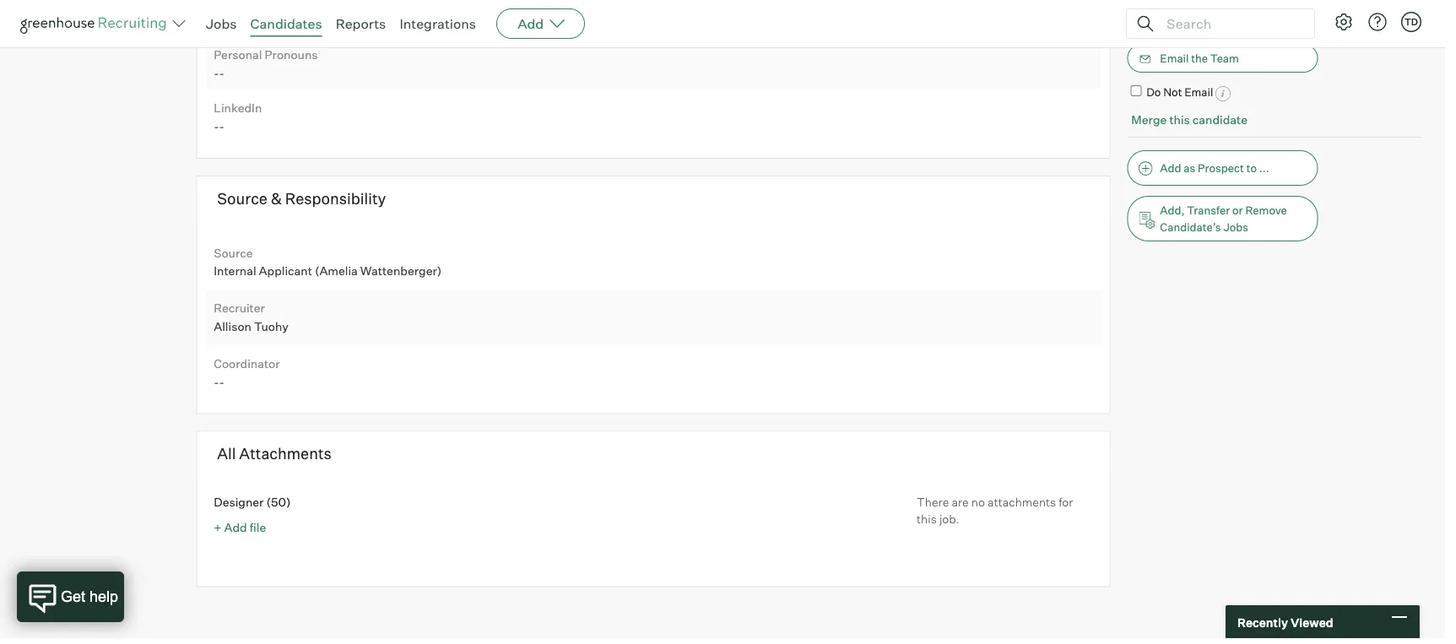 Task type: describe. For each thing, give the bounding box(es) containing it.
no
[[972, 495, 985, 510]]

...
[[1260, 162, 1270, 175]]

designer
[[214, 495, 264, 510]]

are
[[952, 495, 969, 510]]

candidates
[[250, 15, 322, 32]]

+
[[214, 520, 222, 535]]

add, transfer or remove candidate's jobs
[[1160, 204, 1287, 234]]

prospect
[[1198, 162, 1244, 175]]

merge
[[1132, 113, 1167, 127]]

personal pronouns --
[[214, 47, 318, 81]]

not
[[1164, 86, 1182, 99]]

add,
[[1160, 204, 1185, 217]]

Do Not Email checkbox
[[1131, 86, 1142, 97]]

merge this candidate
[[1132, 113, 1248, 127]]

coordinator
[[214, 357, 280, 371]]

recruiter
[[214, 301, 265, 316]]

reports
[[336, 15, 386, 32]]

0 vertical spatial this
[[1170, 113, 1190, 127]]

the
[[1191, 52, 1208, 66]]

0 horizontal spatial jobs
[[206, 15, 237, 32]]

linkedin --
[[214, 101, 262, 134]]

job.
[[940, 512, 960, 527]]

--
[[214, 12, 225, 27]]

linkedin
[[214, 101, 262, 116]]

attachments
[[988, 495, 1056, 510]]

viewed
[[1291, 615, 1334, 630]]

as
[[1184, 162, 1196, 175]]

greenhouse recruiting image
[[20, 14, 172, 34]]

tuohy
[[254, 319, 289, 334]]

jobs link
[[206, 15, 237, 32]]

email janet
[[1160, 13, 1220, 27]]

recently
[[1238, 615, 1288, 630]]

Search text field
[[1163, 11, 1299, 36]]

email for email janet
[[1160, 13, 1189, 27]]

jobs inside add, transfer or remove candidate's jobs
[[1224, 221, 1249, 234]]

td
[[1405, 16, 1418, 27]]

all
[[217, 445, 236, 464]]

(50)
[[266, 495, 291, 510]]

td button
[[1398, 8, 1425, 35]]

+ add file
[[214, 520, 266, 535]]

email the team
[[1160, 52, 1239, 66]]

responsibility
[[285, 189, 386, 208]]

for
[[1059, 495, 1073, 510]]

there are no attachments for this job.
[[917, 495, 1073, 527]]

there
[[917, 495, 949, 510]]

integrations link
[[400, 15, 476, 32]]

add as prospect to ...
[[1160, 162, 1270, 175]]

td button
[[1402, 12, 1422, 32]]

applicant
[[259, 264, 312, 279]]

integrations
[[400, 15, 476, 32]]

janet
[[1191, 13, 1220, 27]]

wattenberger)
[[360, 264, 442, 279]]

add for add as prospect to ...
[[1160, 162, 1182, 175]]

designer (50)
[[214, 495, 291, 510]]



Task type: vqa. For each thing, say whether or not it's contained in the screenshot.
left Jobs
yes



Task type: locate. For each thing, give the bounding box(es) containing it.
transfer
[[1187, 204, 1230, 217]]

0 vertical spatial add
[[518, 15, 544, 32]]

source for source internal applicant (amelia wattenberger)
[[214, 245, 253, 260]]

add inside add "popup button"
[[518, 15, 544, 32]]

do
[[1147, 86, 1161, 99]]

configure image
[[1334, 12, 1354, 32]]

source inside the source internal applicant (amelia wattenberger)
[[214, 245, 253, 260]]

add, transfer or remove candidate's jobs button
[[1127, 196, 1318, 242]]

add inside the add as prospect to ... button
[[1160, 162, 1182, 175]]

attachments
[[239, 445, 332, 464]]

(amelia
[[315, 264, 358, 279]]

this down do not email
[[1170, 113, 1190, 127]]

candidate's
[[1160, 221, 1221, 234]]

coordinator --
[[214, 357, 280, 390]]

email left the
[[1160, 52, 1189, 66]]

recruiter allison tuohy
[[214, 301, 289, 334]]

source up internal
[[214, 245, 253, 260]]

merge this candidate link
[[1132, 113, 1248, 127]]

jobs up personal
[[206, 15, 237, 32]]

email inside email the team button
[[1160, 52, 1189, 66]]

email the team button
[[1127, 44, 1318, 73]]

this inside there are no attachments for this job.
[[917, 512, 937, 527]]

1 vertical spatial this
[[917, 512, 937, 527]]

or
[[1233, 204, 1243, 217]]

1 horizontal spatial add
[[518, 15, 544, 32]]

add for add
[[518, 15, 544, 32]]

recently viewed
[[1238, 615, 1334, 630]]

email
[[1160, 13, 1189, 27], [1160, 52, 1189, 66], [1185, 86, 1214, 99]]

all attachments
[[217, 445, 332, 464]]

email right not
[[1185, 86, 1214, 99]]

do not email
[[1147, 86, 1214, 99]]

candidate
[[1193, 113, 1248, 127]]

1 horizontal spatial jobs
[[1224, 221, 1249, 234]]

2 horizontal spatial add
[[1160, 162, 1182, 175]]

email for email the team
[[1160, 52, 1189, 66]]

team
[[1211, 52, 1239, 66]]

1 horizontal spatial this
[[1170, 113, 1190, 127]]

2 vertical spatial email
[[1185, 86, 1214, 99]]

1 vertical spatial jobs
[[1224, 221, 1249, 234]]

0 vertical spatial email
[[1160, 13, 1189, 27]]

email janet button
[[1127, 6, 1318, 34]]

add button
[[497, 8, 585, 39]]

email left janet
[[1160, 13, 1189, 27]]

0 vertical spatial jobs
[[206, 15, 237, 32]]

to
[[1247, 162, 1257, 175]]

1 vertical spatial source
[[214, 245, 253, 260]]

source
[[217, 189, 268, 208], [214, 245, 253, 260]]

allison
[[214, 319, 252, 334]]

1 vertical spatial add
[[1160, 162, 1182, 175]]

&
[[271, 189, 282, 208]]

source internal applicant (amelia wattenberger)
[[214, 245, 444, 279]]

email inside email janet button
[[1160, 13, 1189, 27]]

jobs down or
[[1224, 221, 1249, 234]]

add
[[518, 15, 544, 32], [1160, 162, 1182, 175], [224, 520, 247, 535]]

personal
[[214, 47, 262, 62]]

0 horizontal spatial this
[[917, 512, 937, 527]]

1 vertical spatial email
[[1160, 52, 1189, 66]]

0 vertical spatial source
[[217, 189, 268, 208]]

this
[[1170, 113, 1190, 127], [917, 512, 937, 527]]

file
[[250, 520, 266, 535]]

source & responsibility
[[217, 189, 386, 208]]

source for source & responsibility
[[217, 189, 268, 208]]

-
[[214, 12, 219, 27], [219, 12, 225, 27], [214, 66, 219, 81], [219, 66, 225, 81], [214, 119, 219, 134], [219, 119, 225, 134], [214, 375, 219, 390], [219, 375, 225, 390]]

0 horizontal spatial add
[[224, 520, 247, 535]]

candidates link
[[250, 15, 322, 32]]

reports link
[[336, 15, 386, 32]]

2 vertical spatial add
[[224, 520, 247, 535]]

internal
[[214, 264, 256, 279]]

pronouns
[[265, 47, 318, 62]]

jobs
[[206, 15, 237, 32], [1224, 221, 1249, 234]]

this down there
[[917, 512, 937, 527]]

+ add file link
[[214, 520, 266, 535]]

add as prospect to ... button
[[1127, 151, 1318, 186]]

remove
[[1246, 204, 1287, 217]]

source left &
[[217, 189, 268, 208]]



